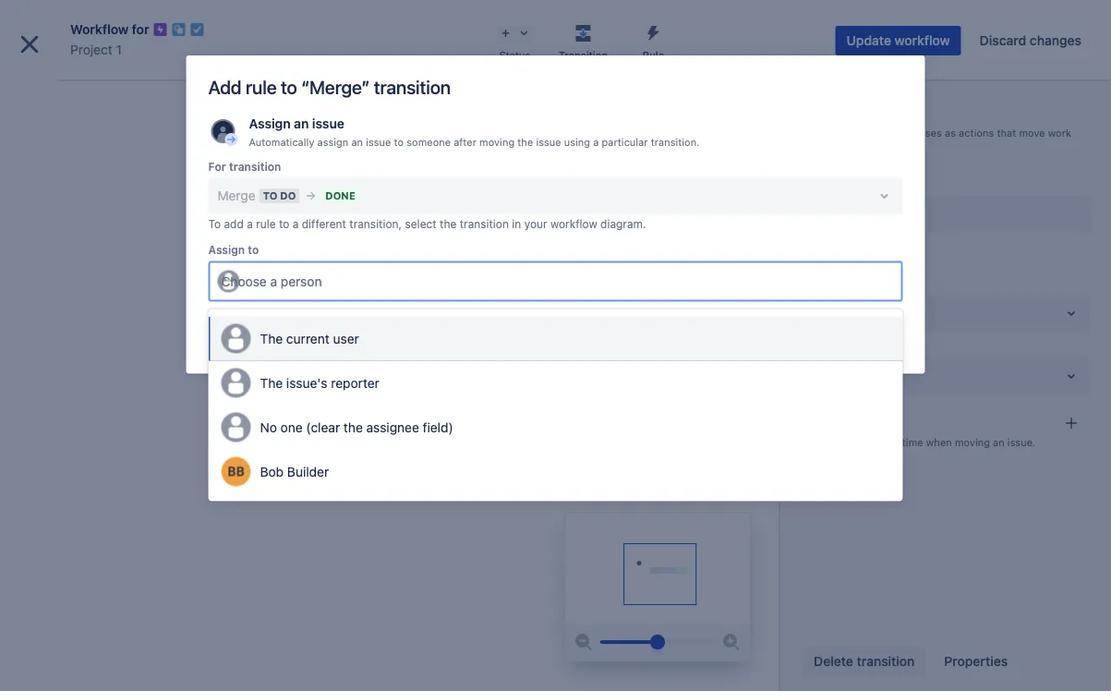 Task type: locate. For each thing, give the bounding box(es) containing it.
1 vertical spatial to
[[819, 307, 833, 319]]

help
[[834, 436, 854, 448]]

1 horizontal spatial moving
[[955, 436, 991, 448]]

an
[[294, 116, 309, 131], [352, 136, 363, 148], [993, 436, 1005, 448]]

your
[[844, 141, 865, 153], [525, 218, 548, 231]]

assign down add
[[208, 244, 245, 257]]

issue
[[312, 116, 345, 131], [366, 136, 391, 148], [536, 136, 561, 148]]

0 horizontal spatial to
[[208, 218, 221, 231]]

2 vertical spatial an
[[993, 436, 1005, 448]]

0 vertical spatial your
[[844, 141, 865, 153]]

1 horizontal spatial assign
[[249, 116, 291, 131]]

the right select
[[440, 218, 457, 231]]

1 vertical spatial assign
[[208, 244, 245, 257]]

time
[[903, 436, 924, 448]]

to left someone
[[394, 136, 404, 148]]

project 1 link
[[70, 39, 122, 61]]

transition button
[[548, 18, 619, 63]]

2 the from the top
[[260, 376, 283, 391]]

2 horizontal spatial to
[[819, 307, 833, 319]]

transition.
[[651, 136, 700, 148]]

your left flow.
[[844, 141, 865, 153]]

for transition element
[[208, 178, 903, 215]]

actions
[[959, 127, 995, 139]]

workflow down for transition element
[[551, 218, 598, 231]]

2 horizontal spatial an
[[993, 436, 1005, 448]]

your inside add rule to "merge" transition dialog
[[525, 218, 548, 231]]

1 the from the top
[[260, 331, 283, 346]]

transition left in
[[460, 218, 509, 231]]

1 vertical spatial an
[[352, 136, 363, 148]]

project 1 down project 1 link
[[55, 81, 109, 97]]

0 vertical spatial project
[[70, 42, 113, 57]]

close workflow editor image
[[15, 30, 44, 59]]

1 vertical spatial 1
[[103, 81, 109, 97]]

2 horizontal spatial the
[[518, 136, 533, 148]]

0 horizontal spatial your
[[525, 218, 548, 231]]

workflow right the update
[[895, 33, 951, 48]]

1 horizontal spatial your
[[844, 141, 865, 153]]

your right in
[[525, 218, 548, 231]]

to inside the assign an issue automatically assign an issue to someone after moving the issue using a particular transition.
[[394, 136, 404, 148]]

issue up assign
[[312, 116, 345, 131]]

no one (clear the assignee field) image
[[221, 413, 251, 442]]

open image for 'from status' element
[[1061, 302, 1083, 324]]

project
[[70, 42, 113, 57], [55, 81, 100, 97]]

2 vertical spatial to
[[804, 340, 816, 352]]

primary element
[[11, 0, 761, 51]]

current
[[286, 331, 330, 346]]

transition down automatically
[[229, 160, 281, 173]]

workflow
[[895, 33, 951, 48], [551, 218, 598, 231]]

jira software image
[[48, 14, 70, 37]]

rule
[[246, 76, 277, 97], [256, 218, 276, 231]]

moving right "when"
[[955, 436, 991, 448]]

create button
[[564, 11, 627, 40]]

0 horizontal spatial workflow
[[551, 218, 598, 231]]

an left issue.
[[993, 436, 1005, 448]]

2 open image from the top
[[1061, 365, 1083, 387]]

update workflow
[[847, 33, 951, 48]]

0 vertical spatial to
[[208, 218, 221, 231]]

the for the issue's reporter
[[260, 376, 283, 391]]

the
[[518, 136, 533, 148], [440, 218, 457, 231], [344, 420, 363, 435]]

dialog
[[0, 0, 1112, 691]]

issue right assign
[[366, 136, 391, 148]]

in
[[512, 218, 521, 231]]

to for to add a rule to a different transition, select the transition in your workflow diagram.
[[208, 218, 221, 231]]

a right "using"
[[593, 136, 599, 148]]

to inside 'from status' element
[[819, 307, 833, 319]]

0 horizontal spatial assign
[[208, 244, 245, 257]]

assignee
[[366, 420, 419, 435]]

0 vertical spatial 1
[[116, 42, 122, 57]]

transition,
[[350, 218, 402, 231]]

discard changes button
[[969, 26, 1093, 55]]

group
[[7, 179, 214, 417]]

issue left "using"
[[536, 136, 561, 148]]

0 vertical spatial project 1
[[70, 42, 122, 57]]

using
[[564, 136, 591, 148]]

1 horizontal spatial the
[[440, 218, 457, 231]]

project down workflow
[[70, 42, 113, 57]]

add rule to "merge" transition
[[208, 76, 451, 97]]

1 horizontal spatial 1
[[116, 42, 122, 57]]

statuses
[[901, 127, 942, 139]]

the right the current user icon
[[260, 331, 283, 346]]

moving
[[480, 136, 515, 148], [955, 436, 991, 448]]

assign up automatically
[[249, 116, 291, 131]]

0 vertical spatial workflow
[[895, 33, 951, 48]]

particular
[[602, 136, 648, 148]]

move
[[1020, 127, 1046, 139]]

transition
[[374, 76, 451, 97], [229, 160, 281, 173], [460, 218, 509, 231], [857, 654, 915, 669]]

0 vertical spatial the
[[260, 331, 283, 346]]

user
[[333, 331, 359, 346]]

discard changes
[[980, 33, 1082, 48]]

1 open image from the top
[[1061, 302, 1083, 324]]

moving right after
[[480, 136, 515, 148]]

create
[[575, 18, 616, 33]]

open image
[[1061, 302, 1083, 324], [1061, 365, 1083, 387]]

1 vertical spatial your
[[525, 218, 548, 231]]

0 vertical spatial assign
[[249, 116, 291, 131]]

1 vertical spatial the
[[260, 376, 283, 391]]

(clear
[[306, 420, 340, 435]]

transition right the delete
[[857, 654, 915, 669]]

status up do
[[832, 278, 861, 290]]

0 vertical spatial status
[[832, 278, 861, 290]]

project down project 1 link
[[55, 81, 100, 97]]

the right (clear
[[344, 420, 363, 435]]

1 vertical spatial moving
[[955, 436, 991, 448]]

work
[[1049, 127, 1072, 139]]

from status
[[804, 278, 861, 290]]

for transition
[[208, 160, 281, 173]]

person
[[281, 274, 322, 289]]

to
[[208, 218, 221, 231], [819, 307, 833, 319], [804, 340, 816, 352]]

zoom out image
[[573, 631, 595, 653]]

issue's
[[286, 376, 328, 391]]

assign for an
[[249, 116, 291, 131]]

project 1
[[70, 42, 122, 57], [55, 81, 109, 97]]

to for to status
[[804, 340, 816, 352]]

to left add
[[208, 218, 221, 231]]

reporter
[[331, 376, 380, 391]]

an right assign
[[352, 136, 363, 148]]

to
[[281, 76, 297, 97], [394, 136, 404, 148], [279, 218, 290, 231], [248, 244, 259, 257]]

0 horizontal spatial an
[[294, 116, 309, 131]]

the for the current user
[[260, 331, 283, 346]]

delete transition
[[814, 654, 915, 669]]

a right add
[[247, 218, 253, 231]]

a inside the assign an issue automatically assign an issue to someone after moving the issue using a particular transition.
[[593, 136, 599, 148]]

0 horizontal spatial moving
[[480, 136, 515, 148]]

assign inside the assign an issue automatically assign an issue to someone after moving the issue using a particular transition.
[[249, 116, 291, 131]]

0 horizontal spatial the
[[344, 420, 363, 435]]

a
[[593, 136, 599, 148], [247, 218, 253, 231], [293, 218, 299, 231], [270, 274, 277, 289]]

to status
[[804, 340, 848, 352]]

the left "using"
[[518, 136, 533, 148]]

delete transition button
[[803, 647, 926, 676]]

to inside add rule to "merge" transition dialog
[[208, 218, 221, 231]]

open image inside 'from status' element
[[1061, 302, 1083, 324]]

0 vertical spatial moving
[[480, 136, 515, 148]]

Search field
[[761, 11, 945, 40]]

2 vertical spatial the
[[344, 420, 363, 435]]

one
[[281, 420, 303, 435]]

to left different
[[279, 218, 290, 231]]

0 vertical spatial the
[[518, 136, 533, 148]]

an up automatically
[[294, 116, 309, 131]]

choose a person
[[221, 274, 322, 289]]

1 vertical spatial workflow
[[551, 218, 598, 231]]

assign
[[249, 116, 291, 131], [208, 244, 245, 257]]

to left "merge"
[[281, 76, 297, 97]]

jira software image
[[48, 14, 70, 37]]

1 vertical spatial rule
[[256, 218, 276, 231]]

1 down project 1 link
[[103, 81, 109, 97]]

project 1 down workflow
[[70, 42, 122, 57]]

select
[[405, 218, 437, 231]]

1 vertical spatial the
[[440, 218, 457, 231]]

rules
[[804, 436, 831, 448]]

assign an issue automatically assign an issue to someone after moving the issue using a particular transition.
[[249, 116, 700, 148]]

1 horizontal spatial workflow
[[895, 33, 951, 48]]

0 vertical spatial open image
[[1061, 302, 1083, 324]]

for
[[132, 22, 149, 37]]

open image inside to status "element"
[[1061, 365, 1083, 387]]

1 horizontal spatial to
[[804, 340, 816, 352]]

1 vertical spatial status
[[819, 340, 848, 352]]

status down to do
[[819, 340, 848, 352]]

workflow inside "button"
[[895, 33, 951, 48]]

to left do
[[819, 307, 833, 319]]

transition
[[559, 49, 608, 61]]

to down from
[[804, 340, 816, 352]]

delete
[[814, 654, 854, 669]]

1 down workflow for
[[116, 42, 122, 57]]

the right the issue's reporter image
[[260, 376, 283, 391]]

rule button
[[619, 18, 689, 63]]

2 horizontal spatial issue
[[536, 136, 561, 148]]

the
[[260, 331, 283, 346], [260, 376, 283, 391]]

1 vertical spatial open image
[[1061, 365, 1083, 387]]

an inside dialog
[[993, 436, 1005, 448]]

1
[[116, 42, 122, 57], [103, 81, 109, 97]]



Task type: describe. For each thing, give the bounding box(es) containing it.
your inside transitions connect statuses as actions that move work through your flow.
[[844, 141, 865, 153]]

status for from status
[[832, 278, 861, 290]]

bob
[[260, 464, 284, 480]]

discard
[[980, 33, 1027, 48]]

the issue's reporter
[[260, 376, 380, 391]]

from
[[804, 278, 829, 290]]

no
[[260, 420, 277, 435]]

a left different
[[293, 218, 299, 231]]

create banner
[[0, 0, 1112, 52]]

add
[[208, 76, 242, 97]]

automatically
[[249, 136, 315, 148]]

moving inside dialog
[[955, 436, 991, 448]]

assign
[[317, 136, 349, 148]]

changes
[[1030, 33, 1082, 48]]

no one (clear the assignee field)
[[260, 420, 453, 435]]

to do
[[819, 307, 852, 319]]

builder
[[287, 464, 329, 480]]

field)
[[423, 420, 453, 435]]

through
[[803, 141, 841, 153]]

rule
[[643, 49, 665, 61]]

name
[[803, 174, 836, 187]]

1 vertical spatial project
[[55, 81, 100, 97]]

from status element
[[804, 295, 1090, 332]]

to status element
[[804, 357, 1090, 394]]

update
[[847, 33, 892, 48]]

Zoom level range field
[[601, 624, 715, 661]]

someone
[[407, 136, 451, 148]]

properties button
[[934, 647, 1019, 676]]

connect
[[859, 127, 898, 139]]

0 horizontal spatial issue
[[312, 116, 345, 131]]

moving inside the assign an issue automatically assign an issue to someone after moving the issue using a particular transition.
[[480, 136, 515, 148]]

0 horizontal spatial 1
[[103, 81, 109, 97]]

open image for to status "element"
[[1061, 365, 1083, 387]]

properties
[[945, 654, 1008, 669]]

flow.
[[868, 141, 891, 153]]

path
[[804, 252, 834, 265]]

workflow inside add rule to "merge" transition dialog
[[551, 218, 598, 231]]

update workflow button
[[836, 26, 962, 55]]

save
[[878, 436, 900, 448]]

"merge"
[[301, 76, 370, 97]]

after
[[454, 136, 477, 148]]

different
[[302, 218, 346, 231]]

you're in the workflow viewfinder, use the arrow keys to move it element
[[566, 513, 750, 624]]

1 vertical spatial project 1
[[55, 81, 109, 97]]

diagram.
[[601, 218, 646, 231]]

to for to do
[[819, 307, 833, 319]]

add rule image
[[1065, 416, 1079, 430]]

workflow for
[[70, 22, 149, 37]]

add rule to "merge" transition dialog
[[186, 55, 925, 374]]

1 horizontal spatial an
[[352, 136, 363, 148]]

zoom in image
[[721, 631, 743, 653]]

transition inside button
[[857, 654, 915, 669]]

0 vertical spatial an
[[294, 116, 309, 131]]

project inside project 1 link
[[70, 42, 113, 57]]

the issue's reporter image
[[221, 368, 251, 398]]

the inside the assign an issue automatically assign an issue to someone after moving the issue using a particular transition.
[[518, 136, 533, 148]]

transitions
[[803, 127, 856, 139]]

transition up someone
[[374, 76, 451, 97]]

to add a rule to a different transition, select the transition in your workflow diagram.
[[208, 218, 646, 231]]

0 vertical spatial rule
[[246, 76, 277, 97]]

status
[[500, 49, 531, 61]]

assign to
[[208, 244, 259, 257]]

to up choose at the left of the page
[[248, 244, 259, 257]]

transitions connect statuses as actions that move work through your flow.
[[803, 127, 1072, 153]]

a left person
[[270, 274, 277, 289]]

bob builder image
[[221, 457, 251, 487]]

when
[[927, 436, 952, 448]]

as
[[945, 127, 956, 139]]

you
[[857, 436, 875, 448]]

that
[[997, 127, 1017, 139]]

issue.
[[1008, 436, 1036, 448]]

choose
[[221, 274, 267, 289]]

1 horizontal spatial issue
[[366, 136, 391, 148]]

for
[[208, 160, 226, 173]]

the current user
[[260, 331, 359, 346]]

rules help you save time when moving an issue.
[[804, 436, 1036, 448]]

assign for to
[[208, 244, 245, 257]]

dialog containing workflow for
[[0, 0, 1112, 691]]

bob builder
[[260, 464, 329, 480]]

the current user image
[[221, 324, 251, 354]]

merge
[[812, 207, 850, 222]]

workflow
[[70, 22, 129, 37]]

add
[[224, 218, 244, 231]]

status for to status
[[819, 340, 848, 352]]

do
[[836, 307, 852, 319]]



Task type: vqa. For each thing, say whether or not it's contained in the screenshot.
No one (clear the assignee field) icon in the bottom left of the page
yes



